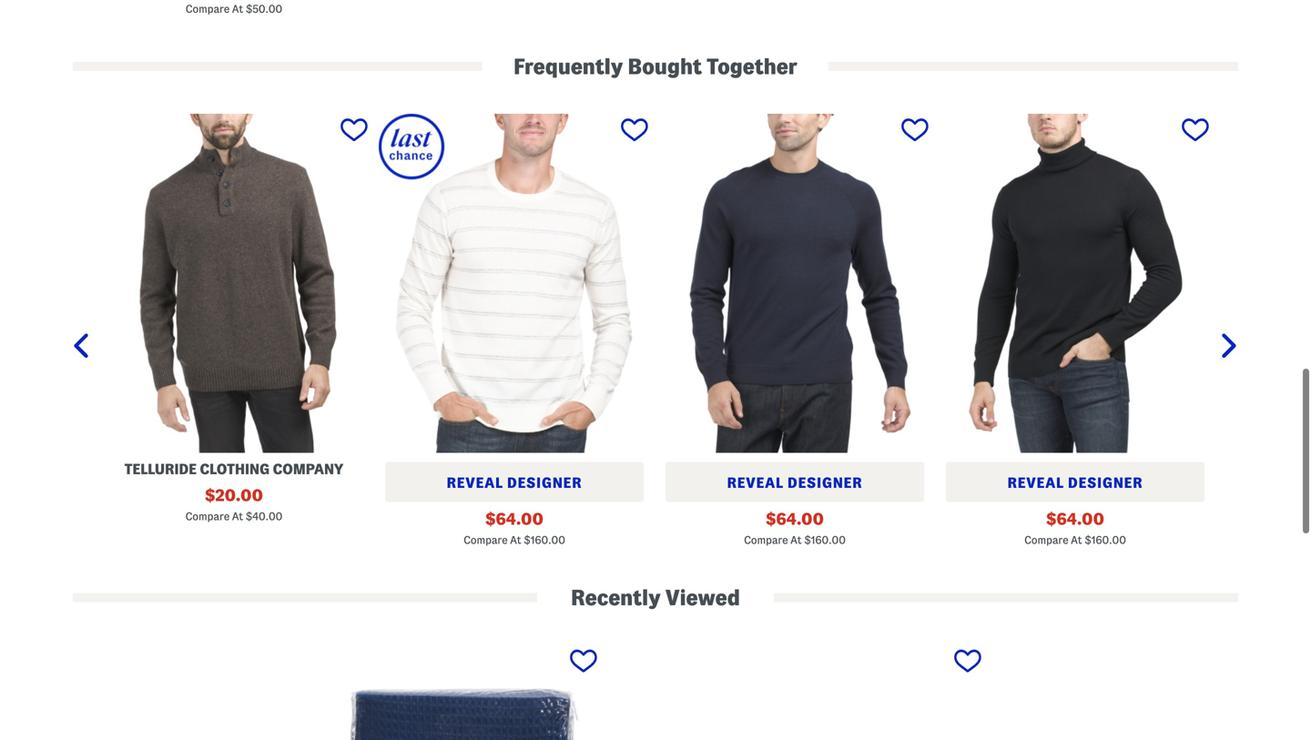 Task type: vqa. For each thing, say whether or not it's contained in the screenshot.
the Merino Wool Blend Dermont Crew Neck Sweater IMAGE's "Designer"
yes



Task type: describe. For each thing, give the bounding box(es) containing it.
click or press b to reveal designer element for merino wool blend harman striped crew neck sweater image
[[385, 462, 644, 502]]

64.00 for merino wool blend harman striped crew neck sweater image the click or press b to reveal designer element
[[496, 511, 544, 528]]

20.00 compare at 40.00
[[186, 487, 283, 523]]

64.00 for the merino wool blend dermont crew neck sweater image the click or press b to reveal designer element
[[777, 511, 825, 528]]

frequently
[[514, 55, 624, 78]]

click or press b to reveal designer element for merino wool blend harman turtleneck sweater image
[[947, 462, 1205, 502]]

compare for lambswool blend quarter button neck sweater image
[[186, 511, 230, 523]]

viewed
[[666, 586, 741, 610]]

designer for merino wool blend harman striped crew neck sweater image the click or press b to reveal designer element
[[508, 475, 583, 491]]

recently
[[571, 586, 661, 610]]

lambswool blend quarter button neck sweater image
[[98, 114, 370, 453]]

at for lambswool blend quarter button neck sweater image
[[232, 511, 243, 523]]

160.00 for the click or press b to reveal designer element for merino wool blend harman turtleneck sweater image
[[1092, 535, 1127, 546]]

160.00 for the merino wool blend dermont crew neck sweater image the click or press b to reveal designer element
[[812, 535, 846, 546]]

recently viewed
[[571, 586, 741, 610]]

reveal for the merino wool blend dermont crew neck sweater image the click or press b to reveal designer element
[[728, 475, 784, 491]]

reveal designer for the merino wool blend dermont crew neck sweater image the click or press b to reveal designer element
[[728, 475, 863, 491]]

at for merino wool blend harman striped crew neck sweater image
[[510, 535, 522, 546]]

reveal for merino wool blend harman striped crew neck sweater image the click or press b to reveal designer element
[[447, 475, 504, 491]]

at for the merino wool blend dermont crew neck sweater image
[[791, 535, 802, 546]]

merino wool blend harman striped crew neck sweater image
[[379, 114, 651, 453]]

64.00 compare at 160.00 for merino wool blend harman striped crew neck sweater image the click or press b to reveal designer element
[[464, 511, 566, 546]]

64.00 for the click or press b to reveal designer element for merino wool blend harman turtleneck sweater image
[[1057, 511, 1105, 528]]

designer for the click or press b to reveal designer element for merino wool blend harman turtleneck sweater image
[[1069, 475, 1144, 491]]

merino wool blend harman turtleneck sweater image
[[940, 114, 1212, 453]]

bought
[[628, 55, 702, 78]]

designer for the merino wool blend dermont crew neck sweater image the click or press b to reveal designer element
[[788, 475, 863, 491]]

160.00 for merino wool blend harman striped crew neck sweater image the click or press b to reveal designer element
[[531, 535, 566, 546]]

reveal designer for the click or press b to reveal designer element for merino wool blend harman turtleneck sweater image
[[1008, 475, 1144, 491]]



Task type: locate. For each thing, give the bounding box(es) containing it.
20.00
[[215, 487, 263, 505]]

telluride
[[125, 461, 197, 477]]

designer
[[508, 475, 583, 491], [788, 475, 863, 491], [1069, 475, 1144, 491]]

compare
[[186, 3, 230, 15], [186, 511, 230, 523], [464, 535, 508, 546], [744, 535, 789, 546], [1025, 535, 1069, 546]]

1 designer from the left
[[508, 475, 583, 491]]

2 horizontal spatial 160.00
[[1092, 535, 1127, 546]]

2 designer from the left
[[788, 475, 863, 491]]

1 160.00 from the left
[[531, 535, 566, 546]]

3 64.00 from the left
[[1057, 511, 1105, 528]]

reveal for the click or press b to reveal designer element for merino wool blend harman turtleneck sweater image
[[1008, 475, 1065, 491]]

2 64.00 from the left
[[777, 511, 825, 528]]

3 reveal from the left
[[1008, 475, 1065, 491]]

merino wool blend dermont crew neck sweater image
[[660, 114, 931, 453]]

1 64.00 compare at 160.00 from the left
[[464, 511, 566, 546]]

3 designer from the left
[[1069, 475, 1144, 491]]

2 reveal from the left
[[728, 475, 784, 491]]

1 horizontal spatial 64.00
[[777, 511, 825, 528]]

compare for merino wool blend harman striped crew neck sweater image
[[464, 535, 508, 546]]

64.00 compare at 160.00 for the click or press b to reveal designer element for merino wool blend harman turtleneck sweater image
[[1025, 511, 1127, 546]]

1 horizontal spatial designer
[[788, 475, 863, 491]]

frequently bought together list
[[0, 112, 1239, 584]]

frequently bought together
[[514, 55, 798, 78]]

2 horizontal spatial designer
[[1069, 475, 1144, 491]]

1 reveal from the left
[[447, 475, 504, 491]]

0 horizontal spatial designer
[[508, 475, 583, 491]]

1 horizontal spatial click or press b to reveal designer element
[[666, 462, 925, 502]]

cotton waffle weave blanket image
[[328, 646, 600, 741]]

3 reveal designer from the left
[[1008, 475, 1144, 491]]

clothing
[[200, 461, 270, 477]]

1 reveal designer from the left
[[447, 475, 583, 491]]

2 horizontal spatial click or press b to reveal designer element
[[947, 462, 1205, 502]]

at
[[232, 3, 243, 15], [232, 511, 243, 523], [510, 535, 522, 546], [791, 535, 802, 546], [1072, 535, 1083, 546]]

together
[[707, 55, 798, 78]]

3 64.00 compare at 160.00 from the left
[[1025, 511, 1127, 546]]

reveal
[[447, 475, 504, 491], [728, 475, 784, 491], [1008, 475, 1065, 491]]

click or press b to reveal designer element
[[385, 462, 644, 502], [666, 462, 925, 502], [947, 462, 1205, 502]]

reveal designer
[[447, 475, 583, 491], [728, 475, 863, 491], [1008, 475, 1144, 491]]

compare for the merino wool blend dermont crew neck sweater image
[[744, 535, 789, 546]]

company
[[273, 461, 344, 477]]

telluride clothing company
[[125, 461, 344, 477]]

1 horizontal spatial reveal
[[728, 475, 784, 491]]

at for merino wool blend harman turtleneck sweater image
[[1072, 535, 1083, 546]]

at inside 20.00 compare at 40.00
[[232, 511, 243, 523]]

1 click or press b to reveal designer element from the left
[[385, 462, 644, 502]]

1 64.00 from the left
[[496, 511, 544, 528]]

compare at 50.00
[[186, 3, 283, 15]]

reveal designer for merino wool blend harman striped crew neck sweater image the click or press b to reveal designer element
[[447, 475, 583, 491]]

compare for merino wool blend harman turtleneck sweater image
[[1025, 535, 1069, 546]]

click or press b to reveal designer element for the merino wool blend dermont crew neck sweater image
[[666, 462, 925, 502]]

2 reveal designer from the left
[[728, 475, 863, 491]]

0 horizontal spatial 64.00
[[496, 511, 544, 528]]

2 64.00 compare at 160.00 from the left
[[744, 511, 846, 546]]

men's triumph 20 cushioned running sneakers image
[[712, 646, 984, 741]]

0 horizontal spatial click or press b to reveal designer element
[[385, 462, 644, 502]]

160.00
[[531, 535, 566, 546], [812, 535, 846, 546], [1092, 535, 1127, 546]]

0 horizontal spatial reveal designer
[[447, 475, 583, 491]]

2 horizontal spatial reveal
[[1008, 475, 1065, 491]]

0 horizontal spatial reveal
[[447, 475, 504, 491]]

64.00 compare at 160.00
[[464, 511, 566, 546], [744, 511, 846, 546], [1025, 511, 1127, 546]]

2 click or press b to reveal designer element from the left
[[666, 462, 925, 502]]

50.00
[[253, 3, 283, 15]]

compare inside 20.00 compare at 40.00
[[186, 511, 230, 523]]

64.00 compare at 160.00 for the merino wool blend dermont crew neck sweater image the click or press b to reveal designer element
[[744, 511, 846, 546]]

2 horizontal spatial 64.00
[[1057, 511, 1105, 528]]

40.00
[[253, 511, 283, 523]]

1 horizontal spatial 160.00
[[812, 535, 846, 546]]

1 horizontal spatial 64.00 compare at 160.00
[[744, 511, 846, 546]]

0 horizontal spatial 160.00
[[531, 535, 566, 546]]

64.00
[[496, 511, 544, 528], [777, 511, 825, 528], [1057, 511, 1105, 528]]

3 click or press b to reveal designer element from the left
[[947, 462, 1205, 502]]

1 horizontal spatial reveal designer
[[728, 475, 863, 491]]

2 160.00 from the left
[[812, 535, 846, 546]]

3 160.00 from the left
[[1092, 535, 1127, 546]]

2 horizontal spatial reveal designer
[[1008, 475, 1144, 491]]

0 horizontal spatial 64.00 compare at 160.00
[[464, 511, 566, 546]]

2 horizontal spatial 64.00 compare at 160.00
[[1025, 511, 1127, 546]]



